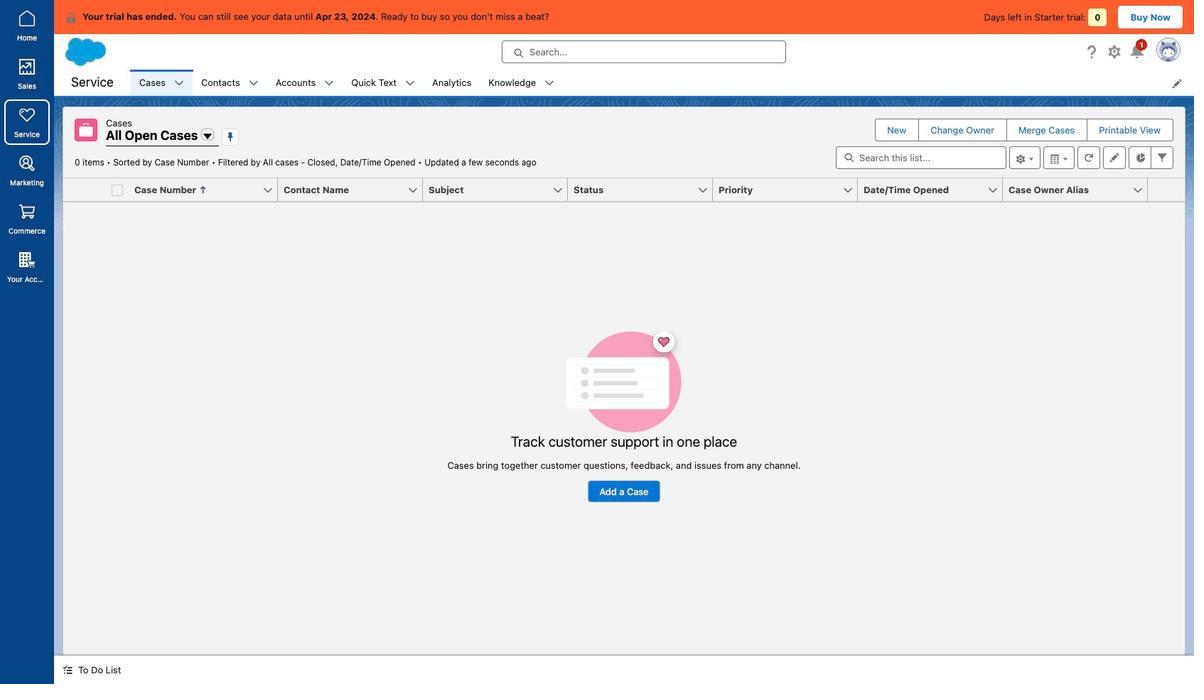 Task type: locate. For each thing, give the bounding box(es) containing it.
status element
[[568, 178, 722, 202]]

3 text default image from the left
[[405, 78, 415, 88]]

2 text default image from the left
[[249, 78, 259, 88]]

0 horizontal spatial text default image
[[174, 78, 184, 88]]

item number element
[[63, 178, 106, 202]]

all open cases|cases|list view element
[[63, 107, 1186, 656]]

list item
[[131, 70, 193, 96], [193, 70, 267, 96], [267, 70, 343, 96], [343, 70, 424, 96], [480, 70, 563, 96]]

2 horizontal spatial text default image
[[405, 78, 415, 88]]

text default image
[[174, 78, 184, 88], [249, 78, 259, 88], [405, 78, 415, 88]]

1 text default image from the left
[[174, 78, 184, 88]]

case number element
[[129, 178, 287, 202]]

Search All Open Cases list view. search field
[[836, 146, 1007, 169]]

date/time opened element
[[858, 178, 1012, 202]]

2 list item from the left
[[193, 70, 267, 96]]

contact name element
[[278, 178, 432, 202]]

status
[[448, 332, 801, 503]]

list
[[131, 70, 1195, 96]]

action image
[[1148, 178, 1185, 201]]

cell
[[106, 178, 129, 202]]

action element
[[1148, 178, 1185, 202]]

text default image
[[65, 12, 77, 23], [324, 78, 334, 88], [545, 78, 555, 88], [63, 666, 73, 676]]

5 list item from the left
[[480, 70, 563, 96]]

1 horizontal spatial text default image
[[249, 78, 259, 88]]

subject element
[[423, 178, 577, 202]]



Task type: describe. For each thing, give the bounding box(es) containing it.
priority element
[[713, 178, 867, 202]]

4 list item from the left
[[343, 70, 424, 96]]

item number image
[[63, 178, 106, 201]]

1 list item from the left
[[131, 70, 193, 96]]

text default image for 4th list item from right
[[249, 78, 259, 88]]

text default image for first list item
[[174, 78, 184, 88]]

cell inside "all open cases|cases|list view" element
[[106, 178, 129, 202]]

text default image for fourth list item from left
[[405, 78, 415, 88]]

3 list item from the left
[[267, 70, 343, 96]]

all open cases status
[[75, 157, 425, 168]]

case owner alias element
[[1003, 178, 1157, 202]]



Task type: vqa. For each thing, say whether or not it's contained in the screenshot.
the topmost Select an Option text box
no



